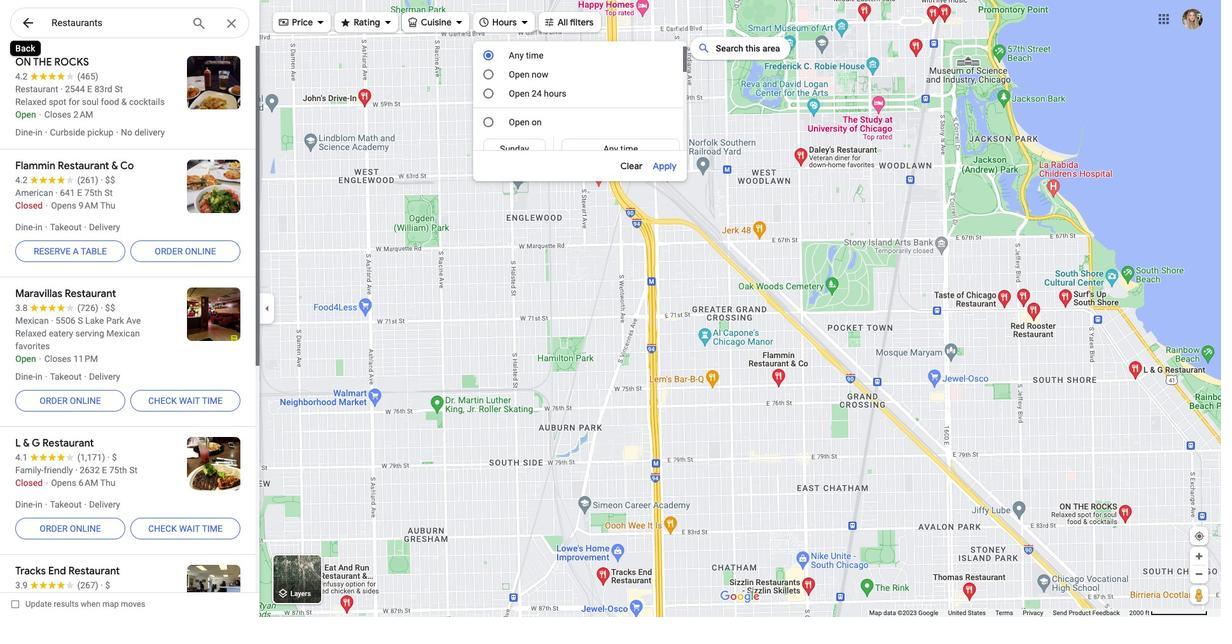 Task type: describe. For each thing, give the bounding box(es) containing it.
table
[[81, 246, 107, 256]]

hours
[[544, 88, 567, 99]]

area
[[763, 43, 780, 53]]

Update results when map moves checkbox
[[11, 596, 145, 612]]

wait for 1st check wait time link from the top of the results for restaurants feed
[[179, 396, 200, 406]]

zoom out image
[[1195, 569, 1204, 579]]

google account: michelle dermenjian  
(michelle.dermenjian@adept.ai) image
[[1183, 9, 1203, 29]]

this
[[746, 43, 761, 53]]

check for 2nd check wait time link from the top of the results for restaurants feed
[[148, 524, 177, 534]]

 button
[[10, 8, 46, 41]]

search this area
[[716, 43, 780, 53]]

any inside any time radio
[[604, 144, 618, 154]]

map
[[870, 609, 882, 616]]

©2023
[[898, 609, 917, 616]]

none field inside restaurants field
[[52, 15, 181, 31]]


[[20, 14, 36, 32]]

clear
[[621, 160, 643, 172]]

0 horizontal spatial any time radio
[[484, 50, 494, 60]]

data
[[884, 609, 896, 616]]

check wait time for 1st check wait time link from the top of the results for restaurants feed
[[148, 396, 223, 406]]

0 vertical spatial order online link
[[130, 236, 240, 267]]

show your location image
[[1194, 531, 1206, 542]]

rating
[[354, 17, 380, 28]]

0 vertical spatial any
[[509, 50, 524, 60]]

order online for order online link related to 1st check wait time link from the top of the results for restaurants feed
[[40, 396, 101, 406]]

filters
[[570, 17, 594, 28]]

states
[[968, 609, 986, 616]]

order online link for 2nd check wait time link from the top of the results for restaurants feed
[[15, 513, 125, 544]]

sunday
[[500, 144, 529, 154]]

on
[[532, 117, 542, 127]]

open for open 24 hours
[[509, 88, 530, 99]]

price button
[[273, 8, 331, 36]]

wait for 2nd check wait time link from the top of the results for restaurants feed
[[179, 524, 200, 534]]

ft
[[1146, 609, 1150, 616]]

product
[[1069, 609, 1091, 616]]

terms
[[996, 609, 1014, 616]]

dialog inside 'google maps' element
[[473, 46, 688, 467]]

privacy button
[[1023, 609, 1044, 617]]

check wait time for 2nd check wait time link from the top of the results for restaurants feed
[[148, 524, 223, 534]]

now
[[532, 69, 549, 80]]

0 vertical spatial online
[[185, 246, 216, 256]]

0 vertical spatial order
[[155, 246, 183, 256]]

reserve
[[34, 246, 71, 256]]

united
[[948, 609, 967, 616]]

google maps element
[[0, 0, 1221, 617]]

update results when map moves
[[25, 599, 145, 609]]

reserve a table link
[[15, 236, 125, 267]]

1 vertical spatial online
[[70, 396, 101, 406]]

 all filters
[[544, 15, 594, 29]]

all
[[558, 17, 568, 28]]


[[478, 15, 490, 29]]

google
[[919, 609, 939, 616]]

2000 ft button
[[1130, 609, 1208, 616]]

clear button
[[621, 158, 653, 174]]

2000 ft
[[1130, 609, 1150, 616]]

zoom in image
[[1195, 552, 1204, 561]]

0 horizontal spatial any time
[[509, 50, 544, 60]]



Task type: locate. For each thing, give the bounding box(es) containing it.
1 horizontal spatial any time
[[604, 144, 638, 154]]

dialog
[[473, 46, 688, 467]]

 hours
[[478, 15, 517, 29]]

open left 24
[[509, 88, 530, 99]]

open 24 hours
[[509, 88, 567, 99]]

footer inside 'google maps' element
[[870, 609, 1130, 617]]

2 open from the top
[[509, 88, 530, 99]]

open on
[[509, 117, 542, 127]]

send product feedback
[[1053, 609, 1120, 616]]

united states button
[[948, 609, 986, 617]]

2 check wait time link from the top
[[130, 513, 240, 544]]

any time radio up the open now option
[[484, 50, 494, 60]]

any
[[509, 50, 524, 60], [604, 144, 618, 154]]

terms button
[[996, 609, 1014, 617]]

open left now
[[509, 69, 530, 80]]

Any time radio
[[484, 50, 494, 60], [570, 143, 672, 155]]

search
[[716, 43, 744, 53]]

price
[[292, 17, 313, 28]]

any time up open now on the top left of page
[[509, 50, 544, 60]]

map
[[102, 599, 119, 609]]

1 wait from the top
[[179, 396, 200, 406]]

Open on radio
[[484, 117, 494, 127]]

check wait time link
[[130, 386, 240, 416], [130, 513, 240, 544]]

open left on
[[509, 117, 530, 127]]

cuisine
[[421, 17, 452, 28]]

apply button
[[653, 158, 677, 174]]

0 vertical spatial open
[[509, 69, 530, 80]]

update
[[25, 599, 52, 609]]

results
[[54, 599, 79, 609]]

layers
[[291, 590, 311, 598]]

0 horizontal spatial any
[[509, 50, 524, 60]]

2 vertical spatial order online
[[40, 524, 101, 534]]

2 wait from the top
[[179, 524, 200, 534]]

show street view coverage image
[[1190, 585, 1209, 604]]

3 open from the top
[[509, 117, 530, 127]]

2 vertical spatial order online link
[[15, 513, 125, 544]]

 rating
[[340, 15, 380, 29]]

order online for topmost order online link
[[155, 246, 216, 256]]

menu containing any time
[[473, 46, 688, 467]]

apply
[[653, 160, 677, 172]]

order online
[[155, 246, 216, 256], [40, 396, 101, 406], [40, 524, 101, 534]]

 search field
[[10, 8, 249, 41]]

open for open now
[[509, 69, 530, 80]]

2000
[[1130, 609, 1144, 616]]

moves
[[121, 599, 145, 609]]

results for restaurants feed
[[0, 46, 260, 617]]

order online link for 1st check wait time link from the top of the results for restaurants feed
[[15, 386, 125, 416]]

1 open from the top
[[509, 69, 530, 80]]

map data ©2023 google
[[870, 609, 939, 616]]

Open 24 hours radio
[[484, 88, 494, 99]]

dialog containing clear
[[473, 46, 688, 467]]

any time radio up clear
[[570, 143, 672, 155]]

2 vertical spatial open
[[509, 117, 530, 127]]

united states
[[948, 609, 986, 616]]

footer containing map data ©2023 google
[[870, 609, 1130, 617]]

privacy
[[1023, 609, 1044, 616]]

check for 1st check wait time link from the top of the results for restaurants feed
[[148, 396, 177, 406]]

Sunday radio
[[492, 143, 538, 155]]

cuisine button
[[402, 8, 470, 36]]

check
[[148, 396, 177, 406], [148, 524, 177, 534]]

search this area button
[[691, 37, 790, 60]]

0 vertical spatial check
[[148, 396, 177, 406]]

any time up clear
[[604, 144, 638, 154]]

1 vertical spatial order online link
[[15, 386, 125, 416]]

collapse side panel image
[[260, 302, 274, 316]]

2 check from the top
[[148, 524, 177, 534]]

2 check wait time from the top
[[148, 524, 223, 534]]

Restaurants field
[[10, 8, 249, 39]]

0 vertical spatial order online
[[155, 246, 216, 256]]

time
[[526, 50, 544, 60], [621, 144, 638, 154], [202, 396, 223, 406], [202, 524, 223, 534]]

order online link
[[130, 236, 240, 267], [15, 386, 125, 416], [15, 513, 125, 544]]

1 vertical spatial open
[[509, 88, 530, 99]]

any time radio containing any time
[[570, 143, 672, 155]]

1 vertical spatial order online
[[40, 396, 101, 406]]

24
[[532, 88, 542, 99]]

1 check from the top
[[148, 396, 177, 406]]

1 horizontal spatial any time radio
[[570, 143, 672, 155]]

open for open on
[[509, 117, 530, 127]]

1 check wait time link from the top
[[130, 386, 240, 416]]

order online for 2nd check wait time link from the top of the results for restaurants feed order online link
[[40, 524, 101, 534]]

open now
[[509, 69, 549, 80]]

check wait time
[[148, 396, 223, 406], [148, 524, 223, 534]]

0 vertical spatial wait
[[179, 396, 200, 406]]

2 vertical spatial order
[[40, 524, 68, 534]]

0 vertical spatial any time radio
[[484, 50, 494, 60]]

hours
[[492, 17, 517, 28]]

1 vertical spatial check
[[148, 524, 177, 534]]

order
[[155, 246, 183, 256], [40, 396, 68, 406], [40, 524, 68, 534]]

1 vertical spatial any time radio
[[570, 143, 672, 155]]

open
[[509, 69, 530, 80], [509, 88, 530, 99], [509, 117, 530, 127]]

1 vertical spatial check wait time
[[148, 524, 223, 534]]


[[340, 15, 351, 29]]

1 vertical spatial any
[[604, 144, 618, 154]]

time inside radio
[[621, 144, 638, 154]]

feedback
[[1093, 609, 1120, 616]]

when
[[81, 599, 100, 609]]

any time inside radio
[[604, 144, 638, 154]]


[[544, 15, 555, 29]]

1 vertical spatial any time
[[604, 144, 638, 154]]

menu inside 'google maps' element
[[473, 46, 688, 467]]

0 vertical spatial check wait time link
[[130, 386, 240, 416]]

Open now radio
[[484, 69, 494, 80]]

0 vertical spatial any time
[[509, 50, 544, 60]]

1 horizontal spatial any
[[604, 144, 618, 154]]

1 vertical spatial order
[[40, 396, 68, 406]]

reserve a table
[[34, 246, 107, 256]]

send
[[1053, 609, 1067, 616]]

0 vertical spatial check wait time
[[148, 396, 223, 406]]

send product feedback button
[[1053, 609, 1120, 617]]

1 check wait time from the top
[[148, 396, 223, 406]]

a
[[73, 246, 79, 256]]

1 vertical spatial wait
[[179, 524, 200, 534]]

2 vertical spatial online
[[70, 524, 101, 534]]

menu
[[473, 46, 688, 467]]

wait
[[179, 396, 200, 406], [179, 524, 200, 534]]

any time
[[509, 50, 544, 60], [604, 144, 638, 154]]

1 vertical spatial check wait time link
[[130, 513, 240, 544]]

online
[[185, 246, 216, 256], [70, 396, 101, 406], [70, 524, 101, 534]]

None field
[[52, 15, 181, 31]]

footer
[[870, 609, 1130, 617]]



Task type: vqa. For each thing, say whether or not it's contained in the screenshot.
'GOOGLE'
yes



